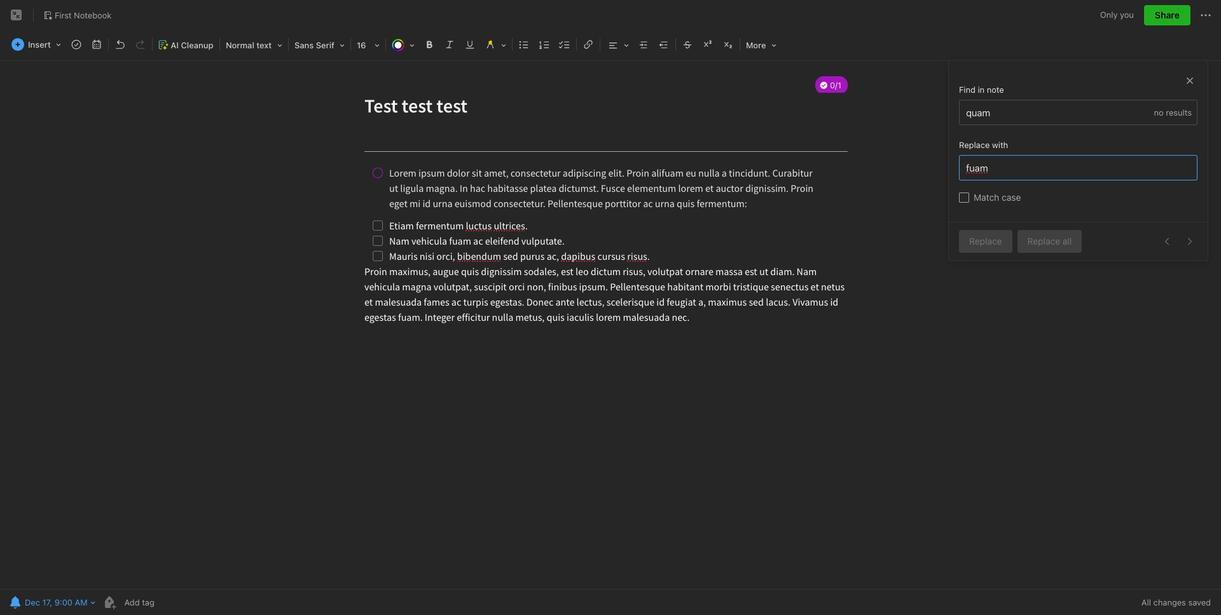 Task type: locate. For each thing, give the bounding box(es) containing it.
replace
[[959, 140, 990, 150], [969, 236, 1002, 247], [1028, 236, 1060, 247]]

match case
[[974, 192, 1021, 203]]

am
[[75, 598, 87, 608]]

Add tag field
[[123, 597, 219, 609]]

bulleted list image
[[515, 36, 533, 53]]

add tag image
[[101, 595, 117, 611]]

all
[[1142, 598, 1151, 608]]

all changes saved
[[1142, 598, 1211, 608]]

note window element
[[0, 0, 1221, 616]]

first notebook button
[[39, 6, 116, 24]]

collapse note image
[[9, 8, 24, 23]]

replace all button
[[1017, 230, 1082, 253]]

changes
[[1154, 598, 1186, 608]]

replace all
[[1028, 236, 1072, 247]]

Font size field
[[352, 36, 384, 54]]

subscript image
[[719, 36, 737, 53]]

dec
[[25, 598, 40, 608]]

Note Editor text field
[[0, 61, 1221, 590]]

you
[[1120, 10, 1134, 20]]

Font color field
[[387, 36, 419, 54]]

saved
[[1189, 598, 1211, 608]]

ai
[[171, 40, 179, 50]]

numbered list image
[[536, 36, 553, 53]]

sans
[[294, 40, 314, 50]]

cleanup
[[181, 40, 213, 50]]

replace with
[[959, 140, 1008, 150]]

first
[[55, 10, 72, 20]]

strikethrough image
[[679, 36, 697, 53]]

close image
[[1184, 74, 1197, 87]]

task image
[[67, 36, 85, 53]]

match
[[974, 192, 1000, 203]]

insert
[[28, 39, 51, 50]]

replace button
[[959, 230, 1012, 253]]

first notebook
[[55, 10, 112, 20]]

note
[[987, 85, 1004, 95]]

find
[[959, 85, 976, 95]]

only
[[1100, 10, 1118, 20]]

ai cleanup
[[171, 40, 213, 50]]

replace left all
[[1028, 236, 1060, 247]]

text
[[257, 40, 272, 50]]

with
[[992, 140, 1008, 150]]

Find in note text field
[[965, 101, 1154, 125]]

replace down the match
[[969, 236, 1002, 247]]

Heading level field
[[221, 36, 287, 54]]

normal text
[[226, 40, 272, 50]]

bold image
[[420, 36, 438, 53]]

replace for replace all
[[1028, 236, 1060, 247]]

replace left with
[[959, 140, 990, 150]]



Task type: vqa. For each thing, say whether or not it's contained in the screenshot.
Indent image
yes



Task type: describe. For each thing, give the bounding box(es) containing it.
outdent image
[[655, 36, 673, 53]]

notebook
[[74, 10, 112, 20]]

More field
[[742, 36, 781, 54]]

serif
[[316, 40, 335, 50]]

share button
[[1144, 5, 1191, 25]]

insert link image
[[579, 36, 597, 53]]

Replace with text field
[[965, 156, 1192, 180]]

9:00
[[55, 598, 72, 608]]

replace for replace with
[[959, 140, 990, 150]]

dec 17, 9:00 am button
[[6, 594, 89, 612]]

Font family field
[[290, 36, 349, 54]]

share
[[1155, 10, 1180, 20]]

find in note
[[959, 85, 1004, 95]]

no
[[1154, 108, 1164, 118]]

Match case checkbox
[[959, 192, 969, 203]]

Edit reminder field
[[6, 594, 96, 612]]

italic image
[[441, 36, 459, 53]]

more actions image
[[1198, 8, 1214, 23]]

underline image
[[461, 36, 479, 53]]

only you
[[1100, 10, 1134, 20]]

More actions field
[[1198, 5, 1214, 25]]

16
[[357, 40, 366, 50]]

undo image
[[111, 36, 129, 53]]

results
[[1166, 108, 1192, 118]]

replace for replace
[[969, 236, 1002, 247]]

ai cleanup button
[[154, 36, 218, 54]]

in
[[978, 85, 985, 95]]

Insert field
[[8, 36, 65, 53]]

more
[[746, 40, 766, 50]]

all
[[1063, 236, 1072, 247]]

Highlight field
[[480, 36, 511, 54]]

normal
[[226, 40, 254, 50]]

Alignment field
[[602, 36, 634, 54]]

17,
[[42, 598, 52, 608]]

case
[[1002, 192, 1021, 203]]

indent image
[[635, 36, 653, 53]]

no results
[[1154, 108, 1192, 118]]

superscript image
[[699, 36, 717, 53]]

checklist image
[[556, 36, 574, 53]]

sans serif
[[294, 40, 335, 50]]

calendar event image
[[88, 36, 106, 53]]

dec 17, 9:00 am
[[25, 598, 87, 608]]



